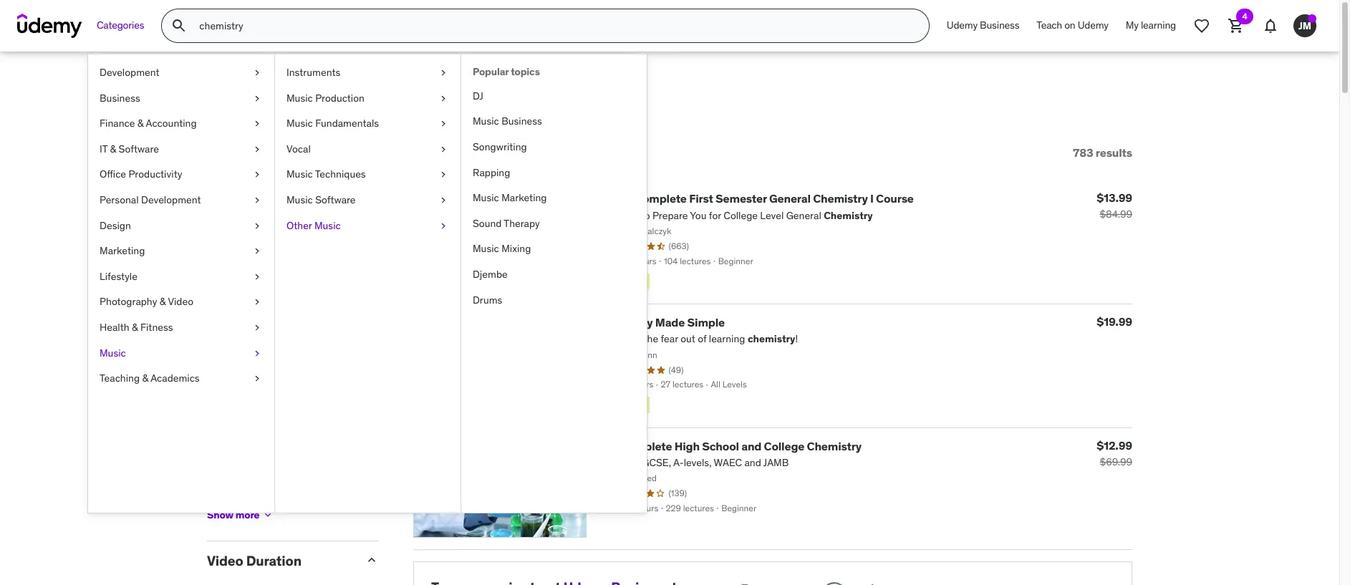 Task type: describe. For each thing, give the bounding box(es) containing it.
music fundamentals link
[[275, 111, 461, 137]]

school
[[702, 439, 739, 453]]

music business link
[[461, 109, 647, 135]]

accounting
[[146, 117, 197, 130]]

teach
[[1037, 19, 1062, 32]]

lifestyle link
[[88, 264, 274, 290]]

jm
[[1299, 19, 1312, 32]]

my learning link
[[1117, 9, 1185, 43]]

music link
[[88, 341, 274, 366]]

it & software link
[[88, 137, 274, 162]]

& for video
[[160, 295, 166, 308]]

the complete high school and college chemistry link
[[598, 439, 862, 453]]

udemy image
[[17, 14, 82, 38]]

office
[[100, 168, 126, 181]]

2 udemy from the left
[[1078, 19, 1109, 32]]

filter button
[[207, 131, 271, 175]]

personal development
[[100, 193, 201, 206]]

drums link
[[461, 288, 647, 313]]

course
[[876, 192, 914, 206]]

submit search image
[[171, 17, 188, 34]]

music for music marketing
[[473, 191, 499, 204]]

you have alerts image
[[1308, 14, 1317, 23]]

development inside development link
[[100, 66, 159, 79]]

chemistry made simple
[[598, 315, 725, 330]]

music down "health"
[[100, 346, 126, 359]]

first
[[689, 192, 713, 206]]

xsmall image for music fundamentals
[[438, 117, 449, 131]]

personal
[[100, 193, 139, 206]]

$13.99 $84.99
[[1097, 191, 1133, 221]]

$69.99
[[1100, 455, 1133, 468]]

topics
[[511, 65, 540, 78]]

language
[[207, 363, 270, 380]]

design
[[100, 219, 131, 232]]

it
[[100, 142, 108, 155]]

1 vertical spatial chemistry
[[598, 315, 653, 330]]

results for 783 results for "chemistry"
[[253, 85, 327, 114]]

marketing inside "link"
[[502, 191, 547, 204]]

chemistry for the complete high school and college chemistry
[[807, 439, 862, 453]]

$12.99 $69.99
[[1097, 438, 1133, 468]]

music fundamentals
[[287, 117, 379, 130]]

personal development link
[[88, 188, 274, 213]]

& for academics
[[142, 372, 148, 385]]

xsmall image for vocal
[[438, 142, 449, 156]]

xsmall image for instruments
[[438, 66, 449, 80]]

rapping
[[473, 166, 510, 179]]

dj link
[[461, 84, 647, 109]]

k's
[[616, 192, 632, 206]]

it & software
[[100, 142, 159, 155]]

volkswagen image
[[819, 579, 850, 585]]

1 horizontal spatial software
[[315, 193, 356, 206]]

wishlist image
[[1194, 17, 1211, 34]]

academics
[[151, 372, 200, 385]]

fundamentals
[[315, 117, 379, 130]]

mixing
[[502, 242, 531, 255]]

783 for 783 results for "chemistry"
[[207, 85, 248, 114]]

business for udemy business
[[980, 19, 1020, 32]]

music techniques
[[287, 168, 366, 181]]

vocal link
[[275, 137, 461, 162]]

xsmall image for teaching & academics
[[251, 372, 263, 386]]

i
[[870, 192, 874, 206]]

chemistry made simple link
[[598, 315, 725, 330]]

language button
[[207, 363, 353, 380]]

health
[[100, 321, 129, 334]]

xsmall image for music techniques
[[438, 168, 449, 182]]

1 udemy from the left
[[947, 19, 978, 32]]

for
[[332, 85, 363, 114]]

songwriting link
[[461, 135, 647, 160]]

music for music mixing
[[473, 242, 499, 255]]

the complete high school and college chemistry
[[598, 439, 862, 453]]

popular
[[473, 65, 509, 78]]

783 results status
[[1073, 145, 1133, 160]]

on
[[1065, 19, 1076, 32]]

xsmall image for show more
[[262, 510, 274, 521]]

sound therapy
[[473, 217, 540, 230]]

video duration button
[[207, 553, 353, 570]]

my learning
[[1126, 19, 1176, 32]]

results for 783 results
[[1096, 145, 1133, 160]]

box image
[[868, 579, 916, 585]]

show more button
[[207, 501, 274, 530]]

music for music techniques
[[287, 168, 313, 181]]

development inside the personal development link
[[141, 193, 201, 206]]

business inside business link
[[100, 91, 140, 104]]

nasdaq image
[[719, 579, 802, 585]]

xsmall image for finance & accounting
[[251, 117, 263, 131]]

0 vertical spatial software
[[119, 142, 159, 155]]

lifestyle
[[100, 270, 137, 283]]

categories button
[[88, 9, 153, 43]]

4
[[1243, 11, 1248, 21]]

xsmall image for business
[[251, 91, 263, 105]]

finance & accounting link
[[88, 111, 274, 137]]

xsmall image for personal development
[[251, 193, 263, 207]]

sound therapy link
[[461, 211, 647, 237]]

music techniques link
[[275, 162, 461, 188]]

photography
[[100, 295, 157, 308]]

xsmall image for lifestyle
[[251, 270, 263, 284]]

music production
[[287, 91, 365, 104]]

fitness
[[140, 321, 173, 334]]

made
[[655, 315, 685, 330]]

1 vertical spatial marketing
[[100, 244, 145, 257]]

filter
[[234, 145, 261, 160]]

general
[[769, 192, 811, 206]]

4 link
[[1219, 9, 1254, 43]]

music for music software
[[287, 193, 313, 206]]

photography & video link
[[88, 290, 274, 315]]

business for music business
[[502, 115, 542, 128]]

(12)
[[266, 479, 281, 492]]

jm link
[[1288, 9, 1323, 43]]



Task type: vqa. For each thing, say whether or not it's contained in the screenshot.
Muito Bom e importante aprender esta materia corresponding to Mark review by Miroslav M. as helpful image
no



Task type: locate. For each thing, give the bounding box(es) containing it.
& for software
[[110, 142, 116, 155]]

music mixing link
[[461, 237, 647, 262]]

xsmall image inside lifestyle link
[[251, 270, 263, 284]]

0 horizontal spatial results
[[253, 85, 327, 114]]

xsmall image inside music techniques link
[[438, 168, 449, 182]]

business up "songwriting" on the left of page
[[502, 115, 542, 128]]

xsmall image for music software
[[438, 193, 449, 207]]

português
[[224, 505, 271, 518]]

sound
[[473, 217, 502, 230]]

complete right the
[[620, 439, 672, 453]]

chemistry for dr. k's complete first semester general chemistry i course
[[813, 192, 868, 206]]

xsmall image
[[438, 66, 449, 80], [438, 91, 449, 105], [251, 117, 263, 131], [251, 142, 263, 156], [251, 168, 263, 182], [251, 270, 263, 284], [251, 295, 263, 309], [251, 346, 263, 360], [207, 404, 219, 416]]

rapping link
[[461, 160, 647, 186]]

college
[[764, 439, 805, 453]]

xsmall image for health & fitness
[[251, 321, 263, 335]]

development
[[100, 66, 159, 79], [141, 193, 201, 206]]

xsmall image inside health & fitness link
[[251, 321, 263, 335]]

xsmall image inside development link
[[251, 66, 263, 80]]

songwriting
[[473, 140, 527, 153]]

0 vertical spatial chemistry
[[813, 192, 868, 206]]

xsmall image inside the teaching & academics 'link'
[[251, 372, 263, 386]]

1 vertical spatial business
[[100, 91, 140, 104]]

0 horizontal spatial marketing
[[100, 244, 145, 257]]

techniques
[[315, 168, 366, 181]]

xsmall image inside music fundamentals link
[[438, 117, 449, 131]]

xsmall image inside it & software link
[[251, 142, 263, 156]]

& inside finance & accounting link
[[137, 117, 144, 130]]

shopping cart with 4 items image
[[1228, 17, 1245, 34]]

xsmall image inside other music link
[[438, 219, 449, 233]]

Search for anything text field
[[197, 14, 912, 38]]

xsmall image inside business link
[[251, 91, 263, 105]]

small image
[[365, 553, 379, 568]]

show more
[[207, 509, 260, 522]]

& inside photography & video link
[[160, 295, 166, 308]]

office productivity link
[[88, 162, 274, 188]]

2 vertical spatial business
[[502, 115, 542, 128]]

music down sound
[[473, 242, 499, 255]]

results up $13.99
[[1096, 145, 1133, 160]]

xsmall image for marketing
[[251, 244, 263, 258]]

video down show
[[207, 553, 243, 570]]

783 results for "chemistry"
[[207, 85, 498, 114]]

teach on udemy
[[1037, 19, 1109, 32]]

marketing
[[502, 191, 547, 204], [100, 244, 145, 257]]

ratings button
[[207, 204, 353, 221]]

2 horizontal spatial business
[[980, 19, 1020, 32]]

udemy business link
[[938, 9, 1028, 43]]

music down music software
[[314, 219, 341, 232]]

teaching & academics link
[[88, 366, 274, 392]]

& inside health & fitness link
[[132, 321, 138, 334]]

1 horizontal spatial results
[[1096, 145, 1133, 160]]

music production link
[[275, 86, 461, 111]]

business inside music business link
[[502, 115, 542, 128]]

djembe
[[473, 268, 508, 281]]

office productivity
[[100, 168, 182, 181]]

&
[[137, 117, 144, 130], [110, 142, 116, 155], [160, 295, 166, 308], [132, 321, 138, 334], [142, 372, 148, 385]]

music for music production
[[287, 91, 313, 104]]

xsmall image inside show more button
[[262, 510, 274, 521]]

more
[[235, 509, 260, 522]]

2 vertical spatial chemistry
[[807, 439, 862, 453]]

xsmall image for photography & video
[[251, 295, 263, 309]]

xsmall image inside finance & accounting link
[[251, 117, 263, 131]]

other
[[287, 219, 312, 232]]

$12.99
[[1097, 438, 1133, 452]]

ratings
[[207, 204, 256, 221]]

instruments
[[287, 66, 341, 79]]

finance & accounting
[[100, 117, 197, 130]]

783 for 783 results
[[1073, 145, 1094, 160]]

chemistry
[[813, 192, 868, 206], [598, 315, 653, 330], [807, 439, 862, 453]]

chemistry left the made
[[598, 315, 653, 330]]

video
[[168, 295, 193, 308], [207, 553, 243, 570]]

"chemistry"
[[368, 85, 498, 114]]

development down office productivity link on the left of page
[[141, 193, 201, 206]]

music up sound
[[473, 191, 499, 204]]

1 horizontal spatial business
[[502, 115, 542, 128]]

music up vocal
[[287, 117, 313, 130]]

music inside "link"
[[473, 191, 499, 204]]

1 vertical spatial video
[[207, 553, 243, 570]]

& for accounting
[[137, 117, 144, 130]]

music marketing
[[473, 191, 547, 204]]

learning
[[1141, 19, 1176, 32]]

xsmall image
[[251, 66, 263, 80], [251, 91, 263, 105], [438, 117, 449, 131], [438, 142, 449, 156], [438, 168, 449, 182], [251, 193, 263, 207], [438, 193, 449, 207], [251, 219, 263, 233], [438, 219, 449, 233], [251, 244, 263, 258], [251, 321, 263, 335], [251, 372, 263, 386], [207, 430, 219, 441], [207, 455, 219, 467], [207, 481, 219, 492], [262, 510, 274, 521]]

instruments link
[[275, 60, 461, 86]]

xsmall image for other music
[[438, 219, 449, 233]]

photography & video
[[100, 295, 193, 308]]

other music
[[287, 219, 341, 232]]

notifications image
[[1262, 17, 1280, 34]]

dr. k's complete first semester general chemistry i course
[[598, 192, 914, 206]]

1 horizontal spatial udemy
[[1078, 19, 1109, 32]]

show
[[207, 509, 233, 522]]

teaching
[[100, 372, 140, 385]]

business
[[980, 19, 1020, 32], [100, 91, 140, 104], [502, 115, 542, 128]]

1 horizontal spatial marketing
[[502, 191, 547, 204]]

music down vocal
[[287, 168, 313, 181]]

chemistry right college
[[807, 439, 862, 453]]

design link
[[88, 213, 274, 239]]

& inside it & software link
[[110, 142, 116, 155]]

xsmall image for development
[[251, 66, 263, 80]]

xsmall image inside design link
[[251, 219, 263, 233]]

& right it
[[110, 142, 116, 155]]

xsmall image for music
[[251, 346, 263, 360]]

0 vertical spatial development
[[100, 66, 159, 79]]

dr.
[[598, 192, 613, 206]]

0 horizontal spatial business
[[100, 91, 140, 104]]

health & fitness
[[100, 321, 173, 334]]

xsmall image for office productivity
[[251, 168, 263, 182]]

music inside 'link'
[[287, 91, 313, 104]]

xsmall image inside instruments link
[[438, 66, 449, 80]]

xsmall image inside music production 'link'
[[438, 91, 449, 105]]

1 vertical spatial complete
[[620, 439, 672, 453]]

0 horizontal spatial software
[[119, 142, 159, 155]]

0 vertical spatial video
[[168, 295, 193, 308]]

music down dj
[[473, 115, 499, 128]]

business up finance
[[100, 91, 140, 104]]

0 vertical spatial complete
[[635, 192, 687, 206]]

music software link
[[275, 188, 461, 213]]

software down the techniques
[[315, 193, 356, 206]]

health & fitness link
[[88, 315, 274, 341]]

chemistry left i
[[813, 192, 868, 206]]

udemy business
[[947, 19, 1020, 32]]

popular topics
[[473, 65, 540, 78]]

xsmall image inside music software link
[[438, 193, 449, 207]]

$19.99
[[1097, 314, 1133, 329]]

semester
[[716, 192, 767, 206]]

marketing up the therapy
[[502, 191, 547, 204]]

xsmall image inside vocal link
[[438, 142, 449, 156]]

therapy
[[504, 217, 540, 230]]

development down categories dropdown button
[[100, 66, 159, 79]]

1 horizontal spatial video
[[207, 553, 243, 570]]

video down lifestyle link
[[168, 295, 193, 308]]

1 vertical spatial results
[[1096, 145, 1133, 160]]

results inside the 783 results status
[[1096, 145, 1133, 160]]

teach on udemy link
[[1028, 9, 1117, 43]]

0 horizontal spatial video
[[168, 295, 193, 308]]

1 vertical spatial development
[[141, 193, 201, 206]]

0 vertical spatial results
[[253, 85, 327, 114]]

music down instruments
[[287, 91, 313, 104]]

productivity
[[129, 168, 182, 181]]

xsmall image inside music link
[[251, 346, 263, 360]]

my
[[1126, 19, 1139, 32]]

$84.99
[[1100, 208, 1133, 221]]

duration
[[246, 553, 302, 570]]

xsmall image inside office productivity link
[[251, 168, 263, 182]]

xsmall image inside the personal development link
[[251, 193, 263, 207]]

production
[[315, 91, 365, 104]]

0 horizontal spatial udemy
[[947, 19, 978, 32]]

teaching & academics
[[100, 372, 200, 385]]

marketing link
[[88, 239, 274, 264]]

complete
[[635, 192, 687, 206], [620, 439, 672, 453]]

other music element
[[461, 54, 647, 513]]

marketing up lifestyle
[[100, 244, 145, 257]]

& right "health"
[[132, 321, 138, 334]]

1 vertical spatial software
[[315, 193, 356, 206]]

0 horizontal spatial 783
[[207, 85, 248, 114]]

music for music fundamentals
[[287, 117, 313, 130]]

music marketing link
[[461, 186, 647, 211]]

1 vertical spatial 783
[[1073, 145, 1094, 160]]

software up office productivity
[[119, 142, 159, 155]]

music up the other
[[287, 193, 313, 206]]

results down instruments
[[253, 85, 327, 114]]

0 vertical spatial 783
[[207, 85, 248, 114]]

0 vertical spatial marketing
[[502, 191, 547, 204]]

business inside udemy business link
[[980, 19, 1020, 32]]

xsmall image inside photography & video link
[[251, 295, 263, 309]]

development link
[[88, 60, 274, 86]]

xsmall image for music production
[[438, 91, 449, 105]]

business left teach
[[980, 19, 1020, 32]]

& inside the teaching & academics 'link'
[[142, 372, 148, 385]]

music for music business
[[473, 115, 499, 128]]

783 inside status
[[1073, 145, 1094, 160]]

complete right k's
[[635, 192, 687, 206]]

finance
[[100, 117, 135, 130]]

& for fitness
[[132, 321, 138, 334]]

drums
[[473, 293, 502, 306]]

xsmall image for design
[[251, 219, 263, 233]]

0 vertical spatial business
[[980, 19, 1020, 32]]

software
[[119, 142, 159, 155], [315, 193, 356, 206]]

(684)
[[263, 403, 287, 416]]

dj
[[473, 89, 484, 102]]

xsmall image inside the marketing link
[[251, 244, 263, 258]]

high
[[675, 439, 700, 453]]

& up fitness
[[160, 295, 166, 308]]

video duration
[[207, 553, 302, 570]]

xsmall image for it & software
[[251, 142, 263, 156]]

& right teaching
[[142, 372, 148, 385]]

1 horizontal spatial 783
[[1073, 145, 1094, 160]]

& right finance
[[137, 117, 144, 130]]



